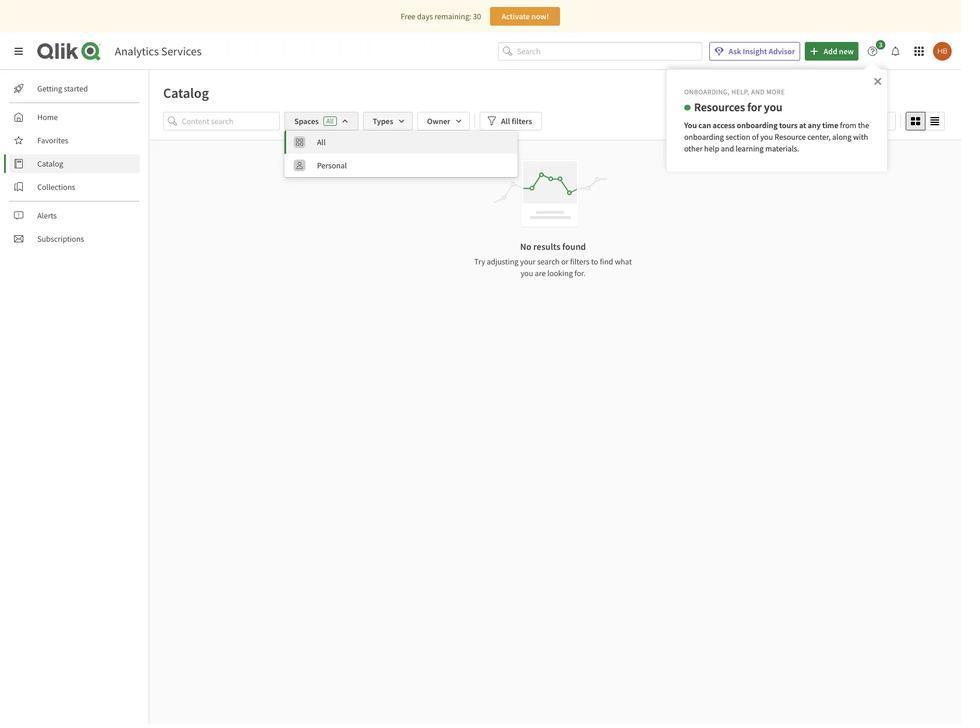 Task type: vqa. For each thing, say whether or not it's contained in the screenshot.
"Set"
no



Task type: locate. For each thing, give the bounding box(es) containing it.
1 vertical spatial filters
[[570, 257, 590, 267]]

activate
[[502, 11, 530, 22]]

onboarding up of
[[737, 120, 778, 131]]

ask insight advisor
[[729, 46, 796, 57]]

try
[[475, 257, 485, 267]]

started
[[64, 83, 88, 94]]

you down more
[[764, 100, 783, 114]]

getting started link
[[9, 79, 140, 98]]

to
[[591, 257, 599, 267]]

collections
[[37, 182, 75, 192]]

you down your
[[521, 268, 533, 279]]

tours
[[780, 120, 798, 131]]

materials.
[[766, 143, 800, 154]]

add new button
[[805, 42, 859, 61]]

1 vertical spatial you
[[761, 132, 773, 142]]

with
[[854, 132, 869, 142]]

onboarding,
[[685, 87, 730, 96]]

section
[[726, 132, 751, 142]]

days
[[417, 11, 433, 22]]

all element
[[317, 137, 511, 148]]

home
[[37, 112, 58, 122]]

0 horizontal spatial filters
[[512, 116, 532, 127]]

onboarding inside the from the onboarding section of you resource center, along with other help and learning materials.
[[685, 132, 724, 142]]

and
[[752, 87, 765, 96], [721, 143, 734, 154]]

1 vertical spatial and
[[721, 143, 734, 154]]

along
[[833, 132, 852, 142]]

no results found try adjusting your search or filters to find what you are looking for.
[[475, 241, 632, 279]]

1 horizontal spatial catalog
[[163, 84, 209, 102]]

getting
[[37, 83, 62, 94]]

search
[[538, 257, 560, 267]]

catalog down services
[[163, 84, 209, 102]]

at
[[800, 120, 807, 131]]

for
[[748, 100, 762, 114]]

looking
[[548, 268, 573, 279]]

what
[[615, 257, 632, 267]]

navigation pane element
[[0, 75, 149, 253]]

found
[[563, 241, 586, 253]]

1 horizontal spatial and
[[752, 87, 765, 96]]

0 horizontal spatial and
[[721, 143, 734, 154]]

0 horizontal spatial onboarding
[[685, 132, 724, 142]]

30
[[473, 11, 481, 22]]

2 horizontal spatial all
[[501, 116, 510, 127]]

0 vertical spatial catalog
[[163, 84, 209, 102]]

of
[[752, 132, 759, 142]]

analytics services element
[[115, 44, 202, 58]]

onboarding
[[737, 120, 778, 131], [685, 132, 724, 142]]

you
[[685, 120, 697, 131]]

types
[[373, 116, 393, 127]]

1 vertical spatial catalog
[[37, 159, 63, 169]]

all filters
[[501, 116, 532, 127]]

2 vertical spatial you
[[521, 268, 533, 279]]

0 vertical spatial onboarding
[[737, 120, 778, 131]]

any
[[808, 120, 821, 131]]

0 horizontal spatial catalog
[[37, 159, 63, 169]]

howard brown image
[[934, 42, 952, 61]]

all inside dropdown button
[[501, 116, 510, 127]]

catalog down favorites
[[37, 159, 63, 169]]

menu
[[285, 131, 518, 177]]

all for all element
[[317, 137, 326, 148]]

you
[[764, 100, 783, 114], [761, 132, 773, 142], [521, 268, 533, 279]]

1 vertical spatial onboarding
[[685, 132, 724, 142]]

adjusting
[[487, 257, 519, 267]]

catalog inside catalog link
[[37, 159, 63, 169]]

time
[[823, 120, 839, 131]]

recently
[[830, 116, 859, 127]]

other
[[685, 143, 703, 154]]

and up for
[[752, 87, 765, 96]]

alerts
[[37, 211, 57, 221]]

filters inside dropdown button
[[512, 116, 532, 127]]

Recently used field
[[822, 112, 896, 131]]

catalog
[[163, 84, 209, 102], [37, 159, 63, 169]]

0 vertical spatial filters
[[512, 116, 532, 127]]

filters
[[512, 116, 532, 127], [570, 257, 590, 267]]

favorites link
[[9, 131, 140, 150]]

find
[[600, 257, 614, 267]]

0 vertical spatial and
[[752, 87, 765, 96]]

0 horizontal spatial all
[[317, 137, 326, 148]]

1 horizontal spatial filters
[[570, 257, 590, 267]]

and down section
[[721, 143, 734, 154]]

resources for you
[[695, 100, 783, 114]]

subscriptions
[[37, 234, 84, 244]]

you inside no results found try adjusting your search or filters to find what you are looking for.
[[521, 268, 533, 279]]

your
[[520, 257, 536, 267]]

you right of
[[761, 132, 773, 142]]

services
[[161, 44, 202, 58]]

add
[[824, 46, 838, 57]]

all
[[501, 116, 510, 127], [326, 117, 334, 125], [317, 137, 326, 148]]

ask insight advisor button
[[710, 42, 801, 61]]

types button
[[363, 112, 413, 131]]

collections link
[[9, 178, 140, 197]]

onboarding down can
[[685, 132, 724, 142]]

activate now!
[[502, 11, 549, 22]]

owner
[[427, 116, 451, 127]]

menu containing all
[[285, 131, 518, 177]]

all filters button
[[480, 112, 542, 131]]

searchbar element
[[499, 42, 703, 61]]

all inside menu
[[317, 137, 326, 148]]

help
[[705, 143, 720, 154]]

learning
[[736, 143, 764, 154]]



Task type: describe. For each thing, give the bounding box(es) containing it.
the
[[858, 120, 870, 131]]

onboarding, help, and more
[[685, 87, 785, 96]]

all link
[[285, 131, 518, 154]]

owner button
[[417, 112, 470, 131]]

0 vertical spatial you
[[764, 100, 783, 114]]

activate now! link
[[491, 7, 561, 26]]

home link
[[9, 108, 140, 127]]

new
[[839, 46, 854, 57]]

filters inside no results found try adjusting your search or filters to find what you are looking for.
[[570, 257, 590, 267]]

from the onboarding section of you resource center, along with other help and learning materials.
[[685, 120, 871, 154]]

more
[[767, 87, 785, 96]]

personal link
[[285, 154, 518, 177]]

personal element
[[317, 160, 511, 171]]

you can access onboarding tours at any time
[[685, 120, 839, 131]]

favorites
[[37, 135, 68, 146]]

you inside the from the onboarding section of you resource center, along with other help and learning materials.
[[761, 132, 773, 142]]

results
[[534, 241, 561, 253]]

from
[[841, 120, 857, 131]]

menu inside filters 'region'
[[285, 131, 518, 177]]

ask
[[729, 46, 742, 57]]

subscriptions link
[[9, 230, 140, 248]]

center,
[[808, 132, 831, 142]]

getting started
[[37, 83, 88, 94]]

all for all filters
[[501, 116, 510, 127]]

and inside the from the onboarding section of you resource center, along with other help and learning materials.
[[721, 143, 734, 154]]

1 horizontal spatial all
[[326, 117, 334, 125]]

filters region
[[149, 110, 962, 177]]

resource
[[775, 132, 806, 142]]

can
[[699, 120, 711, 131]]

× button
[[874, 72, 882, 89]]

Content search text field
[[182, 112, 280, 131]]

close sidebar menu image
[[14, 47, 23, 56]]

personal
[[317, 160, 347, 171]]

access
[[713, 120, 736, 131]]

recently used
[[830, 116, 877, 127]]

×
[[874, 72, 882, 89]]

used
[[861, 116, 877, 127]]

catalog link
[[9, 155, 140, 173]]

free days remaining: 30
[[401, 11, 481, 22]]

analytics services
[[115, 44, 202, 58]]

1 horizontal spatial onboarding
[[737, 120, 778, 131]]

now!
[[532, 11, 549, 22]]

or
[[562, 257, 569, 267]]

add new
[[824, 46, 854, 57]]

remaining:
[[435, 11, 472, 22]]

3
[[879, 40, 883, 49]]

for.
[[575, 268, 586, 279]]

Search text field
[[517, 42, 703, 61]]

resources
[[695, 100, 745, 114]]

are
[[535, 268, 546, 279]]

× dialog
[[667, 69, 888, 173]]

switch view group
[[906, 112, 945, 131]]

insight
[[743, 46, 768, 57]]

free
[[401, 11, 416, 22]]

spaces
[[294, 116, 319, 127]]

no
[[521, 241, 532, 253]]

3 button
[[864, 40, 889, 61]]

alerts link
[[9, 206, 140, 225]]

analytics
[[115, 44, 159, 58]]

advisor
[[769, 46, 796, 57]]

help,
[[732, 87, 750, 96]]



